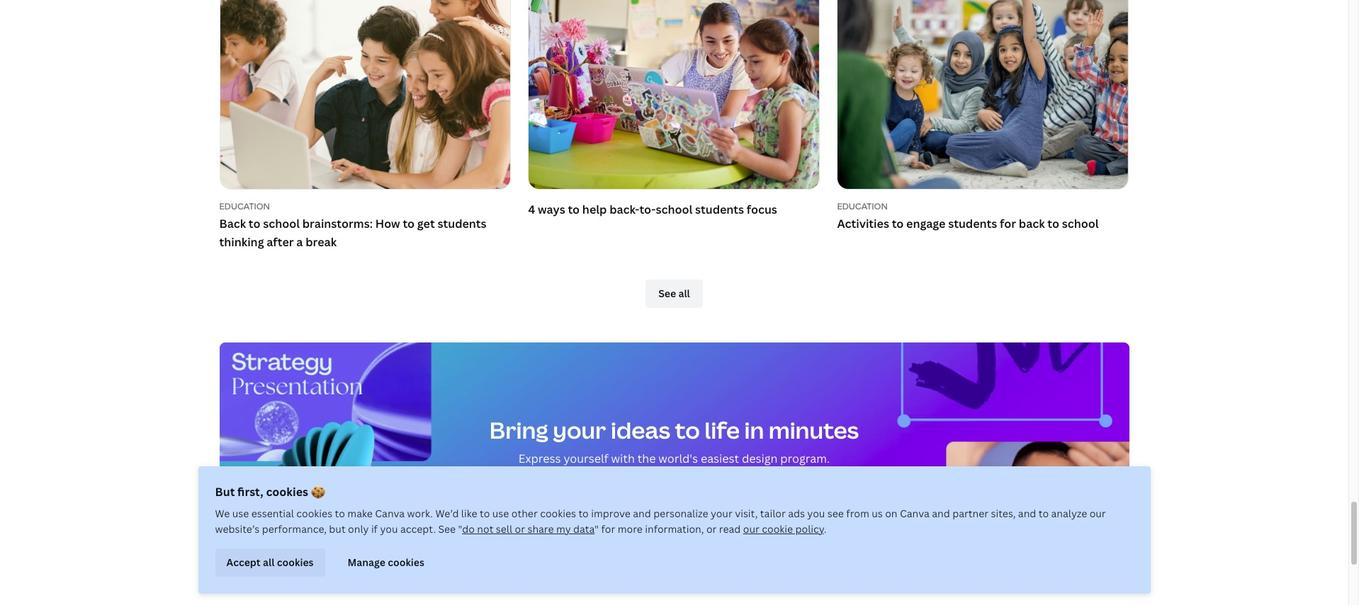 Task type: describe. For each thing, give the bounding box(es) containing it.
see
[[438, 523, 456, 536]]

analyze
[[1051, 507, 1087, 521]]

3 and from the left
[[1018, 507, 1036, 521]]

data
[[573, 523, 595, 536]]

activities to engage students for back to school link
[[837, 215, 1129, 234]]

the
[[638, 452, 656, 467]]

to left help
[[568, 202, 580, 218]]

for inside education activities to engage students for back to school
[[1000, 216, 1016, 232]]

on
[[885, 507, 897, 521]]

partner
[[952, 507, 989, 521]]

cookies right all
[[277, 556, 314, 570]]

to left analyze
[[1039, 507, 1049, 521]]

cookies down accept.
[[388, 556, 424, 570]]

we'd
[[435, 507, 459, 521]]

manage cookies
[[348, 556, 424, 570]]

untitleddesign6 image
[[220, 0, 511, 190]]

2 canva from the left
[[900, 507, 930, 521]]

not
[[477, 523, 493, 536]]

accept.
[[400, 523, 436, 536]]

accept
[[226, 556, 261, 570]]

students inside education activities to engage students for back to school
[[948, 216, 997, 232]]

brainstorms:
[[302, 216, 373, 232]]

like
[[461, 507, 477, 521]]

easiest
[[701, 452, 739, 467]]

2 use from the left
[[492, 507, 509, 521]]

do not sell or share my data " for more information, or read our cookie policy .
[[462, 523, 827, 536]]

yourself
[[564, 452, 609, 467]]

2 or from the left
[[706, 523, 717, 536]]

to-
[[639, 202, 656, 218]]

to up the data
[[579, 507, 589, 521]]

but
[[329, 523, 346, 536]]

website's
[[215, 523, 260, 536]]

get
[[417, 216, 435, 232]]

we
[[215, 507, 230, 521]]

school inside 4 ways to help back-to-school students focus link
[[656, 202, 692, 218]]

accept all cookies
[[226, 556, 314, 570]]

see
[[828, 507, 844, 521]]

bring
[[490, 415, 548, 445]]

1 use from the left
[[232, 507, 249, 521]]

a
[[296, 234, 303, 250]]

in
[[744, 415, 764, 445]]

cookies up essential
[[266, 485, 308, 500]]

education back to school brainstorms: how to get students thinking after a break
[[219, 201, 487, 250]]

1 or from the left
[[515, 523, 525, 536]]

but first, cookies 🍪
[[215, 485, 325, 500]]

0 horizontal spatial for
[[601, 523, 615, 536]]

do
[[462, 523, 475, 536]]

education activities to engage students for back to school
[[837, 201, 1099, 232]]

tailor
[[760, 507, 786, 521]]

1 horizontal spatial you
[[807, 507, 825, 521]]

world's
[[658, 452, 698, 467]]

cookies up my
[[540, 507, 576, 521]]

performance,
[[262, 523, 327, 536]]

manage cookies button
[[336, 549, 436, 578]]

thinking
[[219, 234, 264, 250]]

my
[[556, 523, 571, 536]]

1 horizontal spatial students
[[695, 202, 744, 218]]

back
[[1019, 216, 1045, 232]]

2 " from the left
[[595, 523, 599, 536]]

other
[[511, 507, 538, 521]]

1 vertical spatial you
[[380, 523, 398, 536]]

from
[[846, 507, 869, 521]]

engage
[[906, 216, 946, 232]]

minutes
[[769, 415, 859, 445]]

cookies down 🍪
[[296, 507, 332, 521]]

program.
[[780, 452, 830, 467]]

cookie
[[762, 523, 793, 536]]



Task type: vqa. For each thing, say whether or not it's contained in the screenshot.
"Top level navigation" element
no



Task type: locate. For each thing, give the bounding box(es) containing it.
2 education link from the left
[[837, 201, 1129, 213]]

work.
[[407, 507, 433, 521]]

2 horizontal spatial school
[[1062, 216, 1099, 232]]

1 education from the left
[[219, 201, 270, 213]]

and up do not sell or share my data " for more information, or read our cookie policy .
[[633, 507, 651, 521]]

for down improve
[[601, 523, 615, 536]]

0 horizontal spatial use
[[232, 507, 249, 521]]

manage
[[348, 556, 385, 570]]

education for activities
[[837, 201, 888, 213]]

0 horizontal spatial or
[[515, 523, 525, 536]]

education link for brainstorms:
[[219, 201, 511, 213]]

1 education link from the left
[[219, 201, 511, 213]]

you
[[807, 507, 825, 521], [380, 523, 398, 536]]

information,
[[645, 523, 704, 536]]

but
[[215, 485, 235, 500]]

2 horizontal spatial students
[[948, 216, 997, 232]]

0 horizontal spatial "
[[458, 523, 462, 536]]

1 horizontal spatial and
[[932, 507, 950, 521]]

back to school brainstorms: how to get students thinking after a break link
[[219, 215, 511, 252]]

2 education from the left
[[837, 201, 888, 213]]

0 horizontal spatial education link
[[219, 201, 511, 213]]

to right back
[[1048, 216, 1059, 232]]

" right see
[[458, 523, 462, 536]]

your inside bring your ideas to life in minutes express yourself with the world's easiest design program.
[[553, 415, 606, 445]]

students right engage on the right top of page
[[948, 216, 997, 232]]

education link up activities to engage students for back to school link
[[837, 201, 1129, 213]]

back-
[[609, 202, 639, 218]]

and
[[633, 507, 651, 521], [932, 507, 950, 521], [1018, 507, 1036, 521]]

canva
[[375, 507, 405, 521], [900, 507, 930, 521]]

to up world's at bottom
[[675, 415, 700, 445]]

you right the if
[[380, 523, 398, 536]]

express
[[519, 452, 561, 467]]

school
[[656, 202, 692, 218], [263, 216, 300, 232], [1062, 216, 1099, 232]]

1 horizontal spatial or
[[706, 523, 717, 536]]

your inside we use essential cookies to make canva work. we'd like to use other cookies to improve and personalize your visit, tailor ads you see from us on canva and partner sites, and to analyze our website's performance, but only if you accept. see "
[[711, 507, 733, 521]]

use up website's
[[232, 507, 249, 521]]

0 vertical spatial our
[[1090, 507, 1106, 521]]

make
[[347, 507, 373, 521]]

ads
[[788, 507, 805, 521]]

and right the sites,
[[1018, 507, 1036, 521]]

use up sell
[[492, 507, 509, 521]]

education link
[[219, 201, 511, 213], [837, 201, 1129, 213]]

read
[[719, 523, 741, 536]]

2 horizontal spatial and
[[1018, 507, 1036, 521]]

help
[[582, 202, 607, 218]]

our cookie policy link
[[743, 523, 824, 536]]

1 horizontal spatial "
[[595, 523, 599, 536]]

our down visit,
[[743, 523, 759, 536]]

cookies
[[266, 485, 308, 500], [296, 507, 332, 521], [540, 507, 576, 521], [277, 556, 314, 570], [388, 556, 424, 570]]

" down improve
[[595, 523, 599, 536]]

first,
[[237, 485, 263, 500]]

school right back- at left top
[[656, 202, 692, 218]]

our right analyze
[[1090, 507, 1106, 521]]

your
[[553, 415, 606, 445], [711, 507, 733, 521]]

you up "policy"
[[807, 507, 825, 521]]

1 horizontal spatial education link
[[837, 201, 1129, 213]]

education up activities
[[837, 201, 888, 213]]

0 horizontal spatial education
[[219, 201, 270, 213]]

school up 'after' on the left top of the page
[[263, 216, 300, 232]]

we use essential cookies to make canva work. we'd like to use other cookies to improve and personalize your visit, tailor ads you see from us on canva and partner sites, and to analyze our website's performance, but only if you accept. see "
[[215, 507, 1106, 536]]

1 and from the left
[[633, 507, 651, 521]]

education
[[219, 201, 270, 213], [837, 201, 888, 213]]

4
[[528, 202, 535, 218]]

0 horizontal spatial students
[[438, 216, 487, 232]]

to left get
[[403, 216, 415, 232]]

to up but
[[335, 507, 345, 521]]

only
[[348, 523, 369, 536]]

1 vertical spatial your
[[711, 507, 733, 521]]

sell
[[496, 523, 512, 536]]

1 horizontal spatial education
[[837, 201, 888, 213]]

1 horizontal spatial your
[[711, 507, 733, 521]]

school inside education activities to engage students for back to school
[[1062, 216, 1099, 232]]

our
[[1090, 507, 1106, 521], [743, 523, 759, 536]]

ways
[[538, 202, 565, 218]]

your up yourself
[[553, 415, 606, 445]]

design
[[742, 452, 778, 467]]

education inside education activities to engage students for back to school
[[837, 201, 888, 213]]

0 vertical spatial your
[[553, 415, 606, 445]]

to right "back"
[[249, 216, 260, 232]]

school inside education back to school brainstorms: how to get students thinking after a break
[[263, 216, 300, 232]]

4 ways to help back-to-school students focus
[[528, 202, 777, 218]]

how
[[375, 216, 400, 232]]

education for back
[[219, 201, 270, 213]]

students right get
[[438, 216, 487, 232]]

visit,
[[735, 507, 758, 521]]

.
[[824, 523, 827, 536]]

1 horizontal spatial canva
[[900, 507, 930, 521]]

1 horizontal spatial our
[[1090, 507, 1106, 521]]

2 and from the left
[[932, 507, 950, 521]]

policy
[[795, 523, 824, 536]]

all
[[263, 556, 275, 570]]

essential
[[251, 507, 294, 521]]

focus
[[747, 202, 777, 218]]

canva right on
[[900, 507, 930, 521]]

more
[[618, 523, 643, 536]]

0 horizontal spatial and
[[633, 507, 651, 521]]

1 vertical spatial our
[[743, 523, 759, 536]]

4 ways to help back-to-school students focus link
[[528, 0, 820, 223]]

education link up back to school brainstorms: how to get students thinking after a break link
[[219, 201, 511, 213]]

0 horizontal spatial you
[[380, 523, 398, 536]]

canva up the if
[[375, 507, 405, 521]]

1 vertical spatial for
[[601, 523, 615, 536]]

to left engage on the right top of page
[[892, 216, 904, 232]]

or
[[515, 523, 525, 536], [706, 523, 717, 536]]

personalize
[[653, 507, 708, 521]]

us
[[872, 507, 883, 521]]

0 horizontal spatial canva
[[375, 507, 405, 521]]

education up "back"
[[219, 201, 270, 213]]

do not sell or share my data link
[[462, 523, 595, 536]]

if
[[371, 523, 378, 536]]

sites,
[[991, 507, 1016, 521]]

to inside bring your ideas to life in minutes express yourself with the world's easiest design program.
[[675, 415, 700, 445]]

0 horizontal spatial school
[[263, 216, 300, 232]]

to
[[568, 202, 580, 218], [249, 216, 260, 232], [403, 216, 415, 232], [892, 216, 904, 232], [1048, 216, 1059, 232], [675, 415, 700, 445], [335, 507, 345, 521], [480, 507, 490, 521], [579, 507, 589, 521], [1039, 507, 1049, 521]]

educationgouldsisters001 image
[[529, 0, 819, 190]]

for left back
[[1000, 216, 1016, 232]]

to right like
[[480, 507, 490, 521]]

🍪
[[311, 485, 325, 500]]

improve
[[591, 507, 631, 521]]

break
[[306, 234, 337, 250]]

your up read
[[711, 507, 733, 521]]

and left partner
[[932, 507, 950, 521]]

1 horizontal spatial use
[[492, 507, 509, 521]]

back
[[219, 216, 246, 232]]

activities
[[837, 216, 889, 232]]

0 horizontal spatial your
[[553, 415, 606, 445]]

1 horizontal spatial for
[[1000, 216, 1016, 232]]

bring your ideas to life in minutes express yourself with the world's easiest design program.
[[490, 415, 859, 467]]

" inside we use essential cookies to make canva work. we'd like to use other cookies to improve and personalize your visit, tailor ads you see from us on canva and partner sites, and to analyze our website's performance, but only if you accept. see "
[[458, 523, 462, 536]]

1 canva from the left
[[375, 507, 405, 521]]

ideas
[[611, 415, 670, 445]]

1 horizontal spatial school
[[656, 202, 692, 218]]

1 " from the left
[[458, 523, 462, 536]]

accept all cookies button
[[215, 549, 325, 578]]

school right back
[[1062, 216, 1099, 232]]

students inside education back to school brainstorms: how to get students thinking after a break
[[438, 216, 487, 232]]

share
[[527, 523, 554, 536]]

use
[[232, 507, 249, 521], [492, 507, 509, 521]]

life
[[705, 415, 740, 445]]

education link for students
[[837, 201, 1129, 213]]

or left read
[[706, 523, 717, 536]]

our inside we use essential cookies to make canva work. we'd like to use other cookies to improve and personalize your visit, tailor ads you see from us on canva and partner sites, and to analyze our website's performance, but only if you accept. see "
[[1090, 507, 1106, 521]]

with
[[611, 452, 635, 467]]

students left focus
[[695, 202, 744, 218]]

"
[[458, 523, 462, 536], [595, 523, 599, 536]]

education inside education back to school brainstorms: how to get students thinking after a break
[[219, 201, 270, 213]]

0 horizontal spatial our
[[743, 523, 759, 536]]

0 vertical spatial for
[[1000, 216, 1016, 232]]

students
[[695, 202, 744, 218], [438, 216, 487, 232], [948, 216, 997, 232]]

or right sell
[[515, 523, 525, 536]]

untitleddesign4 image
[[838, 0, 1128, 190]]

0 vertical spatial you
[[807, 507, 825, 521]]

after
[[267, 234, 294, 250]]

for
[[1000, 216, 1016, 232], [601, 523, 615, 536]]



